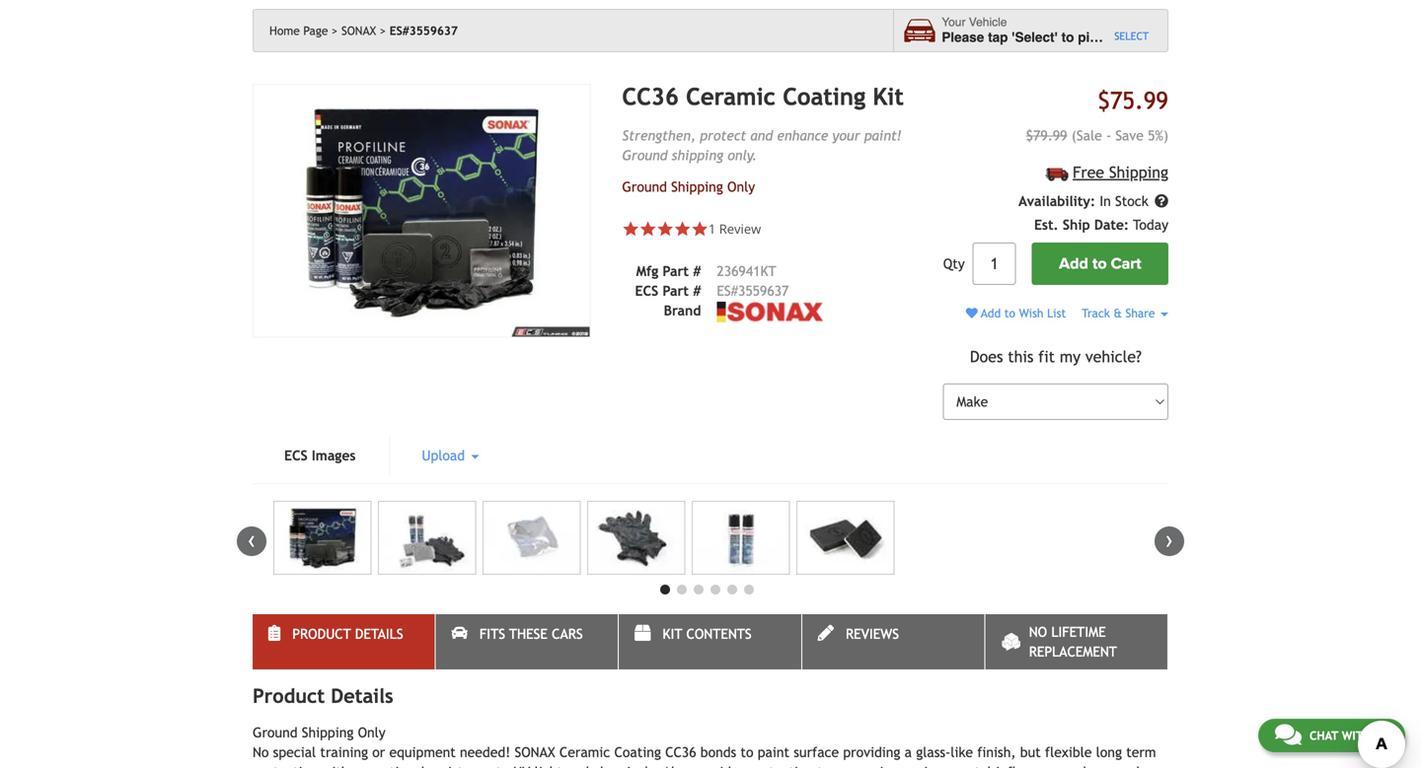 Task type: describe. For each thing, give the bounding box(es) containing it.
list
[[1047, 307, 1066, 320]]

only for ground shipping only
[[727, 179, 755, 195]]

qty
[[943, 256, 965, 272]]

# inside 236941kt ecs part #
[[693, 283, 701, 299]]

sonax image
[[717, 302, 823, 322]]

1 part from the top
[[663, 263, 689, 279]]

a inside your vehicle please tap 'select' to pick a vehicle
[[1108, 30, 1116, 45]]

strengthen, protect and enhance your paint! ground shipping only.
[[622, 128, 902, 163]]

2 protection from the left
[[748, 765, 813, 769]]

please
[[942, 30, 984, 45]]

my
[[1060, 348, 1081, 366]]

ground for ground shipping only no special training or equipment needed! sonax ceramic coating cc36 bonds to paint surface providing a glass-like finish, but flexible long term protection with exceptional resistance to uv light and chemicals. also provides protection to aggressive environmental influences such as roa
[[253, 725, 298, 741]]

est.
[[1034, 217, 1059, 233]]

today
[[1133, 217, 1168, 233]]

ecs images link
[[253, 436, 387, 476]]

2 star image from the left
[[657, 220, 674, 238]]

and inside strengthen, protect and enhance your paint! ground shipping only.
[[750, 128, 773, 143]]

us
[[1374, 729, 1388, 743]]

ground inside strengthen, protect and enhance your paint! ground shipping only.
[[622, 147, 668, 163]]

chemicals.
[[593, 765, 659, 769]]

es# 3559637 brand
[[664, 283, 789, 319]]

equipment
[[389, 745, 456, 761]]

reviews
[[846, 627, 899, 643]]

to left wish
[[1004, 307, 1015, 320]]

add to wish list
[[978, 307, 1066, 320]]

protect
[[700, 128, 746, 143]]

236941kt ecs part #
[[635, 263, 776, 299]]

ground for ground shipping only
[[622, 179, 667, 195]]

wish
[[1019, 307, 1044, 320]]

› link
[[1155, 527, 1184, 557]]

such
[[1063, 765, 1091, 769]]

$79.99 (sale - save 5%)
[[1026, 128, 1168, 143]]

add for add to cart
[[1059, 255, 1088, 274]]

pick
[[1078, 30, 1105, 45]]

5%)
[[1148, 128, 1168, 143]]

long
[[1096, 745, 1122, 761]]

aggressive
[[834, 765, 898, 769]]

ship
[[1063, 217, 1090, 233]]

2 star image from the left
[[674, 220, 691, 238]]

with inside chat with us link
[[1342, 729, 1371, 743]]

0 vertical spatial cc36
[[622, 83, 679, 111]]

cc36 inside the ground shipping only no special training or equipment needed! sonax ceramic coating cc36 bonds to paint surface providing a glass-like finish, but flexible long term protection with exceptional resistance to uv light and chemicals. also provides protection to aggressive environmental influences such as roa
[[665, 745, 696, 761]]

provides
[[692, 765, 744, 769]]

mfg part #
[[636, 263, 701, 279]]

free
[[1073, 163, 1104, 181]]

a inside the ground shipping only no special training or equipment needed! sonax ceramic coating cc36 bonds to paint surface providing a glass-like finish, but flexible long term protection with exceptional resistance to uv light and chemicals. also provides protection to aggressive environmental influences such as roa
[[905, 745, 912, 761]]

0 vertical spatial product details
[[292, 627, 403, 643]]

cc36 ceramic coating kit
[[622, 83, 904, 111]]

75.99
[[1110, 87, 1168, 114]]

home
[[269, 24, 300, 38]]

236941kt
[[717, 263, 776, 279]]

3 star image from the left
[[691, 220, 708, 238]]

heart image
[[966, 308, 978, 319]]

ecs inside 236941kt ecs part #
[[635, 283, 658, 299]]

‹
[[248, 527, 256, 553]]

special
[[273, 745, 316, 761]]

influences
[[996, 765, 1059, 769]]

track
[[1082, 307, 1110, 320]]

1 vertical spatial kit
[[663, 627, 682, 643]]

free shipping image
[[1046, 167, 1068, 181]]

brand
[[664, 303, 701, 319]]

chat with us
[[1309, 729, 1388, 743]]

share
[[1126, 307, 1155, 320]]

as
[[1095, 765, 1108, 769]]

vehicle
[[969, 15, 1007, 29]]

vehicle
[[1120, 30, 1165, 45]]

vehicle?
[[1085, 348, 1142, 366]]

ceramic inside the ground shipping only no special training or equipment needed! sonax ceramic coating cc36 bonds to paint surface providing a glass-like finish, but flexible long term protection with exceptional resistance to uv light and chemicals. also provides protection to aggressive environmental influences such as roa
[[559, 745, 610, 761]]

›
[[1165, 527, 1173, 553]]

tap
[[988, 30, 1008, 45]]

to left paint
[[741, 745, 753, 761]]

availability: in stock
[[1018, 194, 1153, 209]]

shipping for free shipping
[[1109, 163, 1168, 181]]

0 vertical spatial kit
[[873, 83, 904, 111]]

1 review link
[[708, 220, 761, 238]]

environmental
[[902, 765, 991, 769]]

est. ship date: today
[[1034, 217, 1168, 233]]

shipping for ground shipping only
[[671, 179, 723, 195]]

ground shipping only
[[622, 179, 755, 195]]

glass-
[[916, 745, 951, 761]]

flexible
[[1045, 745, 1092, 761]]

ground shipping only no special training or equipment needed! sonax ceramic coating cc36 bonds to paint surface providing a glass-like finish, but flexible long term protection with exceptional resistance to uv light and chemicals. also provides protection to aggressive environmental influences such as roa
[[253, 725, 1161, 769]]

track & share button
[[1082, 307, 1168, 320]]

only for ground shipping only no special training or equipment needed! sonax ceramic coating cc36 bonds to paint surface providing a glass-like finish, but flexible long term protection with exceptional resistance to uv light and chemicals. also provides protection to aggressive environmental influences such as roa
[[358, 725, 386, 741]]

es#3559637
[[390, 24, 458, 38]]

strengthen,
[[622, 128, 696, 143]]

home page
[[269, 24, 328, 38]]

does
[[970, 348, 1003, 366]]

coating inside the ground shipping only no special training or equipment needed! sonax ceramic coating cc36 bonds to paint surface providing a glass-like finish, but flexible long term protection with exceptional resistance to uv light and chemicals. also provides protection to aggressive environmental influences such as roa
[[614, 745, 661, 761]]

fits
[[479, 627, 505, 643]]

training
[[320, 745, 368, 761]]

also
[[663, 765, 688, 769]]

select
[[1114, 30, 1149, 42]]

paint
[[758, 745, 790, 761]]

to inside your vehicle please tap 'select' to pick a vehicle
[[1061, 30, 1074, 45]]

chat
[[1309, 729, 1338, 743]]

with inside the ground shipping only no special training or equipment needed! sonax ceramic coating cc36 bonds to paint surface providing a glass-like finish, but flexible long term protection with exceptional resistance to uv light and chemicals. also provides protection to aggressive environmental influences such as roa
[[321, 765, 349, 769]]

sonax link
[[341, 24, 386, 38]]

in
[[1100, 194, 1111, 209]]

or
[[372, 745, 385, 761]]

(sale
[[1071, 128, 1102, 143]]

1 horizontal spatial coating
[[783, 83, 866, 111]]

no
[[253, 745, 269, 761]]

0 horizontal spatial ecs
[[284, 448, 308, 464]]



Task type: vqa. For each thing, say whether or not it's contained in the screenshot.
Limited associated with $329.09
no



Task type: locate. For each thing, give the bounding box(es) containing it.
shipping down the shipping
[[671, 179, 723, 195]]

product details link
[[253, 615, 435, 670]]

1 vertical spatial a
[[905, 745, 912, 761]]

part
[[663, 263, 689, 279], [663, 283, 689, 299]]

1 horizontal spatial sonax
[[515, 745, 555, 761]]

reviews link
[[802, 615, 984, 670]]

2 horizontal spatial shipping
[[1109, 163, 1168, 181]]

protection
[[253, 765, 317, 769], [748, 765, 813, 769]]

only down the only.
[[727, 179, 755, 195]]

ceramic up protect
[[686, 83, 776, 111]]

sonax right page
[[341, 24, 376, 38]]

1 horizontal spatial kit
[[873, 83, 904, 111]]

kit contents
[[663, 627, 752, 643]]

‹ link
[[237, 527, 266, 557]]

paint!
[[864, 128, 902, 143]]

1 horizontal spatial ecs
[[635, 283, 658, 299]]

1 horizontal spatial only
[[727, 179, 755, 195]]

1 horizontal spatial star image
[[657, 220, 674, 238]]

these
[[509, 627, 548, 643]]

bonds
[[700, 745, 736, 761]]

1 protection from the left
[[253, 765, 317, 769]]

1 vertical spatial ecs
[[284, 448, 308, 464]]

add for add to wish list
[[981, 307, 1001, 320]]

does this fit my vehicle?
[[970, 348, 1142, 366]]

to inside add to cart button
[[1092, 255, 1107, 274]]

no lifetime replacement
[[1029, 625, 1117, 660]]

ecs
[[635, 283, 658, 299], [284, 448, 308, 464]]

to down the surface
[[817, 765, 830, 769]]

1 vertical spatial #
[[693, 283, 701, 299]]

2 part from the top
[[663, 283, 689, 299]]

1 vertical spatial add
[[981, 307, 1001, 320]]

0 horizontal spatial a
[[905, 745, 912, 761]]

1 vertical spatial coating
[[614, 745, 661, 761]]

1 vertical spatial product details
[[253, 685, 393, 708]]

ecs left the images
[[284, 448, 308, 464]]

0 vertical spatial ecs
[[635, 283, 658, 299]]

part right mfg
[[663, 263, 689, 279]]

1 review
[[708, 220, 761, 238]]

kit contents link
[[619, 615, 801, 670]]

cart
[[1111, 255, 1141, 274]]

0 vertical spatial details
[[355, 627, 403, 643]]

0 vertical spatial coating
[[783, 83, 866, 111]]

images
[[312, 448, 356, 464]]

part inside 236941kt ecs part #
[[663, 283, 689, 299]]

0 vertical spatial and
[[750, 128, 773, 143]]

'select'
[[1012, 30, 1058, 45]]

providing
[[843, 745, 900, 761]]

star image up mfg
[[622, 220, 639, 238]]

your
[[942, 15, 966, 29]]

coating up chemicals.
[[614, 745, 661, 761]]

only up or
[[358, 725, 386, 741]]

availability:
[[1018, 194, 1095, 209]]

free shipping
[[1073, 163, 1168, 181]]

coating up enhance
[[783, 83, 866, 111]]

0 vertical spatial only
[[727, 179, 755, 195]]

1 vertical spatial and
[[567, 765, 589, 769]]

to left cart
[[1092, 255, 1107, 274]]

1
[[708, 220, 716, 238]]

1 horizontal spatial a
[[1108, 30, 1116, 45]]

es#
[[717, 283, 738, 299]]

1 vertical spatial part
[[663, 283, 689, 299]]

3559637
[[738, 283, 789, 299]]

0 vertical spatial part
[[663, 263, 689, 279]]

star image left review
[[691, 220, 708, 238]]

finish,
[[977, 745, 1016, 761]]

fit
[[1038, 348, 1055, 366]]

a right pick
[[1108, 30, 1116, 45]]

0 vertical spatial with
[[1342, 729, 1371, 743]]

cc36 up strengthen,
[[622, 83, 679, 111]]

question circle image
[[1155, 195, 1168, 208]]

star image
[[639, 220, 657, 238], [674, 220, 691, 238], [691, 220, 708, 238]]

0 vertical spatial ceramic
[[686, 83, 776, 111]]

with down training
[[321, 765, 349, 769]]

0 horizontal spatial add
[[981, 307, 1001, 320]]

0 horizontal spatial with
[[321, 765, 349, 769]]

1 vertical spatial ceramic
[[559, 745, 610, 761]]

add to wish list link
[[966, 307, 1066, 320]]

1 vertical spatial ground
[[622, 179, 667, 195]]

1 vertical spatial only
[[358, 725, 386, 741]]

es#3559637 - 236941kt - cc36 ceramic coating kit - strengthen, protect and enhance your paint! ground shipping only. - sonax - audi bmw volkswagen mercedes benz mini porsche image
[[253, 84, 591, 338], [273, 501, 371, 575], [378, 501, 476, 575], [483, 501, 581, 575], [587, 501, 685, 575], [692, 501, 790, 575], [796, 501, 894, 575]]

protection down paint
[[748, 765, 813, 769]]

# up brand on the left top of the page
[[693, 283, 701, 299]]

1 vertical spatial details
[[331, 685, 393, 708]]

ceramic up light
[[559, 745, 610, 761]]

0 horizontal spatial kit
[[663, 627, 682, 643]]

shipping for ground shipping only no special training or equipment needed! sonax ceramic coating cc36 bonds to paint surface providing a glass-like finish, but flexible long term protection with exceptional resistance to uv light and chemicals. also provides protection to aggressive environmental influences such as roa
[[302, 725, 354, 741]]

cc36 up also
[[665, 745, 696, 761]]

add down ship
[[1059, 255, 1088, 274]]

upload
[[422, 448, 469, 464]]

ecs down mfg
[[635, 283, 658, 299]]

shipping
[[1109, 163, 1168, 181], [671, 179, 723, 195], [302, 725, 354, 741]]

protection down special
[[253, 765, 317, 769]]

home page link
[[269, 24, 338, 38]]

with left the us
[[1342, 729, 1371, 743]]

1 star image from the left
[[622, 220, 639, 238]]

no lifetime replacement link
[[985, 615, 1167, 670]]

0 vertical spatial #
[[693, 263, 701, 279]]

sonax up uv
[[515, 745, 555, 761]]

and up the only.
[[750, 128, 773, 143]]

add to cart button
[[1032, 243, 1168, 285]]

star image up mfg part #
[[657, 220, 674, 238]]

kit
[[873, 83, 904, 111], [663, 627, 682, 643]]

part up brand on the left top of the page
[[663, 283, 689, 299]]

shipping up training
[[302, 725, 354, 741]]

with
[[1342, 729, 1371, 743], [321, 765, 349, 769]]

term
[[1126, 745, 1156, 761]]

save
[[1115, 128, 1144, 143]]

star image up mfg
[[639, 220, 657, 238]]

1 horizontal spatial add
[[1059, 255, 1088, 274]]

# up es# 3559637 brand
[[693, 263, 701, 279]]

only
[[727, 179, 755, 195], [358, 725, 386, 741]]

1 vertical spatial cc36
[[665, 745, 696, 761]]

kit up paint!
[[873, 83, 904, 111]]

coating
[[783, 83, 866, 111], [614, 745, 661, 761]]

0 horizontal spatial sonax
[[341, 24, 376, 38]]

comments image
[[1275, 723, 1301, 747]]

ecs images
[[284, 448, 356, 464]]

None text field
[[973, 243, 1016, 285]]

sonax inside the ground shipping only no special training or equipment needed! sonax ceramic coating cc36 bonds to paint surface providing a glass-like finish, but flexible long term protection with exceptional resistance to uv light and chemicals. also provides protection to aggressive environmental influences such as roa
[[515, 745, 555, 761]]

upload button
[[390, 436, 510, 476]]

1 horizontal spatial with
[[1342, 729, 1371, 743]]

and inside the ground shipping only no special training or equipment needed! sonax ceramic coating cc36 bonds to paint surface providing a glass-like finish, but flexible long term protection with exceptional resistance to uv light and chemicals. also provides protection to aggressive environmental influences such as roa
[[567, 765, 589, 769]]

0 vertical spatial product
[[292, 627, 351, 643]]

but
[[1020, 745, 1041, 761]]

no
[[1029, 625, 1047, 641]]

0 horizontal spatial and
[[567, 765, 589, 769]]

kit left contents
[[663, 627, 682, 643]]

a left glass- on the right bottom of page
[[905, 745, 912, 761]]

star image
[[622, 220, 639, 238], [657, 220, 674, 238]]

add right the heart icon
[[981, 307, 1001, 320]]

page
[[303, 24, 328, 38]]

contents
[[686, 627, 752, 643]]

1 star image from the left
[[639, 220, 657, 238]]

light
[[534, 765, 562, 769]]

1 # from the top
[[693, 263, 701, 279]]

track & share
[[1082, 307, 1159, 320]]

1 horizontal spatial ceramic
[[686, 83, 776, 111]]

lifetime
[[1051, 625, 1106, 641]]

0 horizontal spatial only
[[358, 725, 386, 741]]

0 vertical spatial ground
[[622, 147, 668, 163]]

cars
[[552, 627, 583, 643]]

shipping up stock
[[1109, 163, 1168, 181]]

shipping inside the ground shipping only no special training or equipment needed! sonax ceramic coating cc36 bonds to paint surface providing a glass-like finish, but flexible long term protection with exceptional resistance to uv light and chemicals. also provides protection to aggressive environmental influences such as roa
[[302, 725, 354, 741]]

0 vertical spatial a
[[1108, 30, 1116, 45]]

0 vertical spatial add
[[1059, 255, 1088, 274]]

0 horizontal spatial protection
[[253, 765, 317, 769]]

0 vertical spatial sonax
[[341, 24, 376, 38]]

and right light
[[567, 765, 589, 769]]

0 horizontal spatial star image
[[622, 220, 639, 238]]

enhance
[[777, 128, 828, 143]]

stock
[[1115, 194, 1148, 209]]

review
[[719, 220, 761, 238]]

replacement
[[1029, 645, 1117, 660]]

2 # from the top
[[693, 283, 701, 299]]

shipping
[[672, 147, 723, 163]]

1 vertical spatial product
[[253, 685, 325, 708]]

only.
[[728, 147, 757, 163]]

date:
[[1094, 217, 1129, 233]]

only inside the ground shipping only no special training or equipment needed! sonax ceramic coating cc36 bonds to paint surface providing a glass-like finish, but flexible long term protection with exceptional resistance to uv light and chemicals. also provides protection to aggressive environmental influences such as roa
[[358, 725, 386, 741]]

0 horizontal spatial ceramic
[[559, 745, 610, 761]]

0 horizontal spatial coating
[[614, 745, 661, 761]]

ground
[[622, 147, 668, 163], [622, 179, 667, 195], [253, 725, 298, 741]]

resistance
[[429, 765, 492, 769]]

select link
[[1114, 29, 1149, 45]]

add to cart
[[1059, 255, 1141, 274]]

1 vertical spatial with
[[321, 765, 349, 769]]

needed!
[[460, 745, 510, 761]]

cc36
[[622, 83, 679, 111], [665, 745, 696, 761]]

0 horizontal spatial shipping
[[302, 725, 354, 741]]

1 horizontal spatial shipping
[[671, 179, 723, 195]]

to left pick
[[1061, 30, 1074, 45]]

this
[[1008, 348, 1034, 366]]

exceptional
[[353, 765, 425, 769]]

1 vertical spatial sonax
[[515, 745, 555, 761]]

star image left 1 on the top of the page
[[674, 220, 691, 238]]

chat with us link
[[1258, 719, 1405, 753]]

product details
[[292, 627, 403, 643], [253, 685, 393, 708]]

&
[[1114, 307, 1122, 320]]

to left uv
[[496, 765, 509, 769]]

1 horizontal spatial and
[[750, 128, 773, 143]]

add inside button
[[1059, 255, 1088, 274]]

ground inside the ground shipping only no special training or equipment needed! sonax ceramic coating cc36 bonds to paint surface providing a glass-like finish, but flexible long term protection with exceptional resistance to uv light and chemicals. also provides protection to aggressive environmental influences such as roa
[[253, 725, 298, 741]]

your vehicle please tap 'select' to pick a vehicle
[[942, 15, 1165, 45]]

ceramic
[[686, 83, 776, 111], [559, 745, 610, 761]]

2 vertical spatial ground
[[253, 725, 298, 741]]

1 horizontal spatial protection
[[748, 765, 813, 769]]



